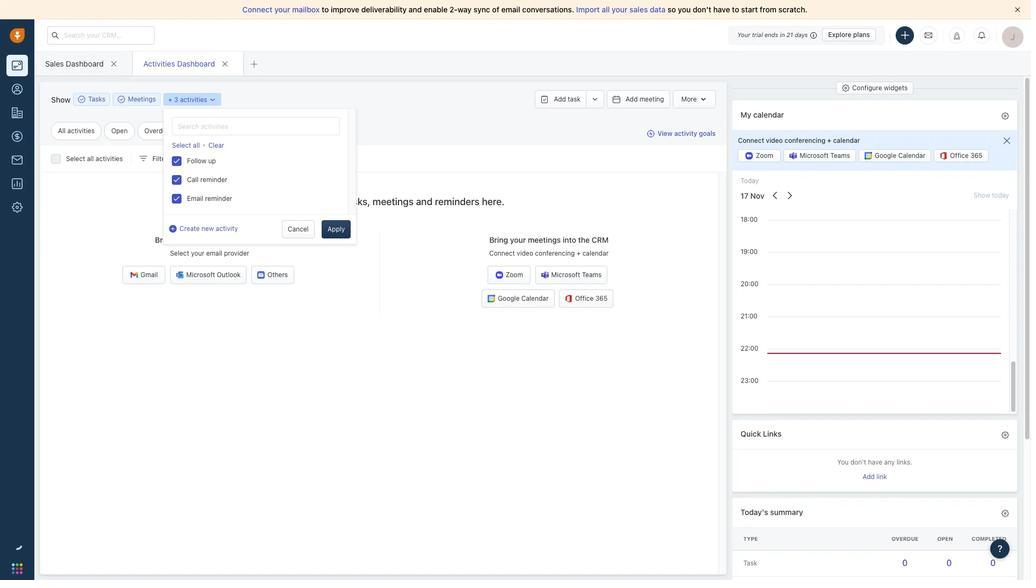 Task type: vqa. For each thing, say whether or not it's contained in the screenshot.
conferencing
yes



Task type: describe. For each thing, give the bounding box(es) containing it.
2 horizontal spatial microsoft
[[800, 152, 829, 160]]

scratch.
[[779, 5, 808, 14]]

select all link
[[172, 141, 200, 150]]

send email image
[[925, 31, 933, 40]]

365 for the top office 365 button
[[971, 152, 983, 160]]

+ inside bring your meetings into the crm connect video conferencing + calendar
[[577, 249, 581, 257]]

quick
[[741, 429, 762, 439]]

connect for connect your mailbox to improve deliverability and enable 2-way sync of email conversations. import all your sales data so you don't have to start from scratch.
[[243, 5, 273, 14]]

google calendar for the top office 365 button
[[875, 152, 926, 160]]

microsoft teams button for bottommost office 365 button
[[536, 266, 608, 284]]

17
[[741, 191, 749, 200]]

so
[[668, 5, 676, 14]]

zoom button for the top office 365 button 'microsoft teams' button
[[738, 150, 781, 163]]

1 0 link from the left
[[903, 558, 908, 568]]

+ 3 activities button
[[164, 93, 222, 106]]

select all
[[172, 141, 200, 149]]

1 vertical spatial +
[[828, 136, 832, 144]]

others
[[268, 271, 288, 279]]

you don't have any links.
[[838, 459, 913, 467]]

zoom button for bottommost office 365 button's 'microsoft teams' button
[[488, 266, 531, 284]]

up
[[208, 157, 216, 165]]

activities dashboard
[[143, 59, 215, 68]]

0 for 2nd 0 link from the right
[[947, 558, 952, 568]]

email
[[187, 195, 203, 203]]

18:00
[[741, 215, 758, 223]]

1 horizontal spatial calendar
[[754, 110, 785, 119]]

the for meetings
[[579, 236, 590, 245]]

your for connect your mailbox to improve deliverability and enable 2-way sync of email conversations. import all your sales data so you don't have to start from scratch.
[[275, 5, 290, 14]]

nov
[[751, 191, 765, 200]]

1 vertical spatial activities
[[67, 127, 95, 135]]

create new activity link
[[169, 224, 238, 234]]

goals
[[699, 130, 716, 138]]

into for emails
[[219, 236, 232, 245]]

+ 3 activities
[[168, 95, 207, 103]]

add task
[[554, 95, 581, 103]]

sales
[[630, 5, 648, 14]]

activities for all
[[96, 155, 123, 163]]

any
[[885, 459, 895, 467]]

gmail
[[141, 271, 158, 279]]

select inside bring your emails into the crm select your email provider
[[170, 249, 189, 257]]

crm for bring your meetings into the crm
[[592, 236, 609, 245]]

deliverability
[[362, 5, 407, 14]]

teams for the top office 365 button
[[831, 152, 851, 160]]

google calendar button for bottommost office 365 button's 'microsoft teams' button
[[482, 290, 555, 308]]

task
[[568, 95, 581, 103]]

here.
[[482, 196, 505, 207]]

0 vertical spatial overdue
[[144, 127, 170, 135]]

0 horizontal spatial meetings
[[373, 196, 414, 207]]

explore plans
[[829, 31, 871, 39]]

0 vertical spatial office 365 button
[[935, 150, 989, 163]]

office 365 for bottommost office 365 button
[[575, 295, 608, 303]]

summary
[[771, 508, 804, 517]]

start
[[742, 5, 758, 14]]

clear
[[208, 141, 224, 149]]

days
[[795, 31, 808, 38]]

crm for bring your emails into the crm
[[248, 236, 264, 245]]

add link
[[863, 473, 888, 481]]

0 horizontal spatial don't
[[693, 5, 712, 14]]

1 horizontal spatial open
[[938, 536, 953, 542]]

my
[[741, 110, 752, 119]]

2 horizontal spatial calendar
[[834, 136, 861, 144]]

links.
[[897, 459, 913, 467]]

find your upcoming tasks, meetings and reminders here.
[[254, 196, 505, 207]]

connect your mailbox to improve deliverability and enable 2-way sync of email conversations. import all your sales data so you don't have to start from scratch.
[[243, 5, 808, 14]]

365 for bottommost office 365 button
[[596, 295, 608, 303]]

bring for bring your meetings into the crm
[[490, 236, 508, 245]]

connect video conferencing + calendar
[[738, 136, 861, 144]]

explore plans link
[[823, 28, 876, 41]]

add meeting
[[626, 95, 665, 103]]

trial
[[752, 31, 763, 38]]

microsoft teams button for the top office 365 button
[[784, 150, 856, 163]]

completed date button
[[177, 154, 243, 163]]

19:00
[[741, 248, 758, 256]]

tasks
[[88, 95, 105, 103]]

into for meetings
[[563, 236, 577, 245]]

select for select all
[[172, 141, 191, 149]]

links
[[764, 429, 782, 439]]

meeting
[[640, 95, 665, 103]]

provider
[[224, 249, 249, 257]]

0 horizontal spatial activity
[[216, 225, 238, 233]]

0 horizontal spatial zoom
[[506, 271, 523, 279]]

activities
[[143, 59, 175, 68]]

2-
[[450, 5, 458, 14]]

sales dashboard
[[45, 59, 104, 68]]

office for bottommost office 365 button
[[575, 295, 594, 303]]

1 vertical spatial office 365 button
[[559, 290, 614, 308]]

2 vertical spatial completed
[[972, 536, 1007, 542]]

upcoming
[[298, 196, 342, 207]]

in
[[780, 31, 785, 38]]

cancel
[[288, 225, 309, 233]]

calendar for bottommost office 365 button
[[522, 295, 549, 303]]

data
[[650, 5, 666, 14]]

add meeting button
[[607, 90, 670, 109]]

22:00
[[741, 344, 759, 352]]

ends
[[765, 31, 779, 38]]

by
[[170, 155, 177, 163]]

select all activities
[[66, 155, 123, 163]]

)
[[230, 127, 233, 135]]

(
[[224, 127, 226, 135]]

1 to from the left
[[322, 5, 329, 14]]

your trial ends in 21 days
[[738, 31, 808, 38]]

filter
[[152, 155, 168, 163]]

3 0 link from the left
[[991, 558, 996, 568]]

reminders
[[435, 196, 480, 207]]

0 vertical spatial all
[[602, 5, 610, 14]]

call
[[187, 176, 199, 184]]

conferencing inside bring your meetings into the crm connect video conferencing + calendar
[[535, 249, 575, 257]]

apply button
[[322, 220, 351, 239]]

all for select all
[[193, 141, 200, 149]]

1 horizontal spatial overdue
[[892, 536, 919, 542]]

more
[[682, 95, 697, 103]]

my calendar
[[741, 110, 785, 119]]

filter by
[[152, 155, 177, 163]]

outlook
[[217, 271, 241, 279]]

0 vertical spatial email
[[502, 5, 521, 14]]

0 vertical spatial and
[[409, 5, 422, 14]]

down image
[[209, 96, 217, 103]]

completed for date
[[180, 155, 213, 163]]

reminder for email reminder
[[205, 195, 232, 203]]

connect inside bring your meetings into the crm connect video conferencing + calendar
[[490, 249, 515, 257]]

teams for bottommost office 365 button
[[582, 271, 602, 279]]

create new activity
[[180, 225, 238, 233]]

microsoft teams for bottommost office 365 button
[[552, 271, 602, 279]]

Search activities text field
[[172, 117, 340, 135]]

others button
[[251, 266, 294, 284]]

microsoft outlook button
[[170, 266, 247, 284]]

you
[[838, 459, 849, 467]]

1 horizontal spatial don't
[[851, 459, 867, 467]]

all
[[58, 127, 66, 135]]

0 vertical spatial zoom
[[756, 152, 774, 160]]

20:00
[[741, 280, 759, 288]]



Task type: locate. For each thing, give the bounding box(es) containing it.
0 link
[[903, 558, 908, 568], [947, 558, 952, 568], [991, 558, 996, 568]]

0 horizontal spatial zoom button
[[488, 266, 531, 284]]

0 horizontal spatial overdue
[[144, 127, 170, 135]]

of
[[492, 5, 500, 14]]

google calendar button for the top office 365 button 'microsoft teams' button
[[859, 150, 932, 163]]

teams
[[831, 152, 851, 160], [582, 271, 602, 279]]

into
[[219, 236, 232, 245], [563, 236, 577, 245]]

dashboard
[[66, 59, 104, 68], [177, 59, 215, 68]]

1 vertical spatial don't
[[851, 459, 867, 467]]

sync
[[474, 5, 490, 14]]

show
[[51, 95, 71, 104]]

2 into from the left
[[563, 236, 577, 245]]

import all your sales data link
[[577, 5, 668, 14]]

activities left filter
[[96, 155, 123, 163]]

call reminder
[[187, 176, 228, 184]]

select up by at top
[[172, 141, 191, 149]]

0 vertical spatial zoom button
[[738, 150, 781, 163]]

conferencing
[[785, 136, 826, 144], [535, 249, 575, 257]]

1 the from the left
[[234, 236, 246, 245]]

1 horizontal spatial video
[[766, 136, 783, 144]]

all right "import"
[[602, 5, 610, 14]]

plans
[[854, 31, 871, 39]]

0 horizontal spatial the
[[234, 236, 246, 245]]

1 horizontal spatial microsoft teams button
[[784, 150, 856, 163]]

0 horizontal spatial office 365 button
[[559, 290, 614, 308]]

0 vertical spatial calendar
[[899, 152, 926, 160]]

reminder down up
[[200, 176, 228, 184]]

date
[[215, 155, 228, 163]]

0 vertical spatial open
[[111, 127, 128, 135]]

microsoft inside button
[[186, 271, 215, 279]]

view activity goals link
[[648, 129, 716, 138]]

1 vertical spatial all
[[193, 141, 200, 149]]

quick links
[[741, 429, 782, 439]]

1 horizontal spatial +
[[577, 249, 581, 257]]

google for the top office 365 button 'microsoft teams' button
[[875, 152, 897, 160]]

1 into from the left
[[219, 236, 232, 245]]

+
[[168, 95, 172, 103], [828, 136, 832, 144], [577, 249, 581, 257]]

completed for (
[[187, 127, 221, 135]]

connect
[[243, 5, 273, 14], [738, 136, 765, 144], [490, 249, 515, 257]]

microsoft teams for the top office 365 button
[[800, 152, 851, 160]]

the for emails
[[234, 236, 246, 245]]

completed inside button
[[180, 155, 213, 163]]

activities for 3
[[180, 95, 207, 103]]

zoom down bring your meetings into the crm connect video conferencing + calendar
[[506, 271, 523, 279]]

2 vertical spatial calendar
[[583, 249, 609, 257]]

1 horizontal spatial 0 link
[[947, 558, 952, 568]]

microsoft for bring your meetings into the crm
[[552, 271, 581, 279]]

meetings inside bring your meetings into the crm connect video conferencing + calendar
[[528, 236, 561, 245]]

0 vertical spatial don't
[[693, 5, 712, 14]]

configure widgets
[[853, 84, 908, 92]]

2 vertical spatial all
[[87, 155, 94, 163]]

dashboard for activities dashboard
[[177, 59, 215, 68]]

into inside bring your emails into the crm select your email provider
[[219, 236, 232, 245]]

bring inside bring your emails into the crm select your email provider
[[155, 236, 174, 245]]

1 horizontal spatial conferencing
[[785, 136, 826, 144]]

1 horizontal spatial office 365 button
[[935, 150, 989, 163]]

crm inside bring your meetings into the crm connect video conferencing + calendar
[[592, 236, 609, 245]]

zoom up 'today' in the right of the page
[[756, 152, 774, 160]]

have left start on the right of the page
[[714, 5, 731, 14]]

0 vertical spatial select
[[172, 141, 191, 149]]

2 the from the left
[[579, 236, 590, 245]]

connect your mailbox link
[[243, 5, 322, 14]]

dashboard up + 3 activities link
[[177, 59, 215, 68]]

dashboard for sales dashboard
[[66, 59, 104, 68]]

2 0 link from the left
[[947, 558, 952, 568]]

have up add link
[[869, 459, 883, 467]]

your inside bring your meetings into the crm connect video conferencing + calendar
[[510, 236, 526, 245]]

0 vertical spatial office 365
[[951, 152, 983, 160]]

link
[[877, 473, 888, 481]]

add for add task
[[554, 95, 566, 103]]

1 horizontal spatial add
[[626, 95, 638, 103]]

2 horizontal spatial all
[[602, 5, 610, 14]]

1 horizontal spatial microsoft teams
[[800, 152, 851, 160]]

1 horizontal spatial to
[[732, 5, 740, 14]]

calendar inside bring your meetings into the crm connect video conferencing + calendar
[[583, 249, 609, 257]]

1 horizontal spatial google calendar
[[875, 152, 926, 160]]

calendar
[[899, 152, 926, 160], [522, 295, 549, 303]]

today's
[[741, 508, 769, 517]]

email down emails
[[206, 249, 222, 257]]

microsoft teams down connect video conferencing + calendar
[[800, 152, 851, 160]]

0 for third 0 link
[[991, 558, 996, 568]]

crm inside bring your emails into the crm select your email provider
[[248, 236, 264, 245]]

follow
[[187, 157, 207, 165]]

1 vertical spatial google calendar button
[[482, 290, 555, 308]]

mailbox
[[292, 5, 320, 14]]

microsoft teams
[[800, 152, 851, 160], [552, 271, 602, 279]]

microsoft left outlook
[[186, 271, 215, 279]]

1 horizontal spatial have
[[869, 459, 883, 467]]

reminder
[[200, 176, 228, 184], [205, 195, 232, 203]]

connect for connect video conferencing + calendar
[[738, 136, 765, 144]]

21:00
[[741, 312, 758, 320]]

email reminder
[[187, 195, 232, 203]]

activities right the 3
[[180, 95, 207, 103]]

don't right 'you'
[[693, 5, 712, 14]]

email inside bring your emails into the crm select your email provider
[[206, 249, 222, 257]]

google calendar
[[875, 152, 926, 160], [498, 295, 549, 303]]

what's new image
[[954, 32, 961, 39]]

completed
[[187, 127, 221, 135], [180, 155, 213, 163], [972, 536, 1007, 542]]

configure
[[853, 84, 883, 92]]

meetings
[[373, 196, 414, 207], [528, 236, 561, 245]]

2 vertical spatial connect
[[490, 249, 515, 257]]

1 horizontal spatial zoom
[[756, 152, 774, 160]]

bring up gmail
[[155, 236, 174, 245]]

office for the top office 365 button
[[951, 152, 969, 160]]

1 horizontal spatial connect
[[490, 249, 515, 257]]

and
[[409, 5, 422, 14], [416, 196, 433, 207]]

0 vertical spatial conferencing
[[785, 136, 826, 144]]

1 horizontal spatial crm
[[592, 236, 609, 245]]

google
[[875, 152, 897, 160], [498, 295, 520, 303]]

1 horizontal spatial office
[[951, 152, 969, 160]]

2 horizontal spatial 0 link
[[991, 558, 996, 568]]

all down 'all activities'
[[87, 155, 94, 163]]

1 vertical spatial activity
[[216, 225, 238, 233]]

add inside add link link
[[863, 473, 875, 481]]

1 horizontal spatial the
[[579, 236, 590, 245]]

0 horizontal spatial video
[[517, 249, 534, 257]]

1 horizontal spatial all
[[193, 141, 200, 149]]

google calendar for bottommost office 365 button
[[498, 295, 549, 303]]

add left meeting at the right of page
[[626, 95, 638, 103]]

google for bottommost office 365 button's 'microsoft teams' button
[[498, 295, 520, 303]]

microsoft down connect video conferencing + calendar
[[800, 152, 829, 160]]

close image
[[1016, 7, 1021, 12]]

2 vertical spatial select
[[170, 249, 189, 257]]

0 horizontal spatial all
[[87, 155, 94, 163]]

1 horizontal spatial dashboard
[[177, 59, 215, 68]]

bring inside bring your meetings into the crm connect video conferencing + calendar
[[490, 236, 508, 245]]

0 vertical spatial microsoft teams button
[[784, 150, 856, 163]]

0 horizontal spatial office 365
[[575, 295, 608, 303]]

meetings
[[128, 95, 156, 103]]

find
[[254, 196, 273, 207]]

2 vertical spatial +
[[577, 249, 581, 257]]

add left task at the top right
[[554, 95, 566, 103]]

1 horizontal spatial microsoft
[[552, 271, 581, 279]]

1 vertical spatial and
[[416, 196, 433, 207]]

email right the of
[[502, 5, 521, 14]]

23:00
[[741, 377, 759, 385]]

Search your CRM... text field
[[47, 26, 155, 44]]

1 horizontal spatial 365
[[971, 152, 983, 160]]

0 horizontal spatial bring
[[155, 236, 174, 245]]

today
[[741, 177, 759, 185]]

conversations.
[[523, 5, 575, 14]]

your for bring your meetings into the crm connect video conferencing + calendar
[[510, 236, 526, 245]]

0 horizontal spatial microsoft
[[186, 271, 215, 279]]

add left the link at the right of page
[[863, 473, 875, 481]]

select for select all activities
[[66, 155, 85, 163]]

reminder for call reminder
[[200, 176, 228, 184]]

connect down my
[[738, 136, 765, 144]]

0 vertical spatial google calendar button
[[859, 150, 932, 163]]

1 vertical spatial teams
[[582, 271, 602, 279]]

improve
[[331, 5, 360, 14]]

0 horizontal spatial conferencing
[[535, 249, 575, 257]]

don't right you
[[851, 459, 867, 467]]

0 horizontal spatial to
[[322, 5, 329, 14]]

0 horizontal spatial calendar
[[583, 249, 609, 257]]

teams down bring your meetings into the crm connect video conferencing + calendar
[[582, 271, 602, 279]]

microsoft for bring your emails into the crm
[[186, 271, 215, 279]]

0 for third 0 link from the right
[[903, 558, 908, 568]]

select down create
[[170, 249, 189, 257]]

microsoft down bring your meetings into the crm connect video conferencing + calendar
[[552, 271, 581, 279]]

bring down the here.
[[490, 236, 508, 245]]

type
[[744, 536, 758, 542]]

microsoft outlook
[[186, 271, 241, 279]]

0 horizontal spatial into
[[219, 236, 232, 245]]

create
[[180, 225, 200, 233]]

calendar for the top office 365 button
[[899, 152, 926, 160]]

into inside bring your meetings into the crm connect video conferencing + calendar
[[563, 236, 577, 245]]

bring your emails into the crm select your email provider
[[155, 236, 264, 257]]

configure widgets button
[[837, 82, 914, 95]]

enable
[[424, 5, 448, 14]]

calendar
[[754, 110, 785, 119], [834, 136, 861, 144], [583, 249, 609, 257]]

1 vertical spatial reminder
[[205, 195, 232, 203]]

0 vertical spatial activities
[[180, 95, 207, 103]]

the inside bring your meetings into the crm connect video conferencing + calendar
[[579, 236, 590, 245]]

add inside add meeting button
[[626, 95, 638, 103]]

0 vertical spatial meetings
[[373, 196, 414, 207]]

1 bring from the left
[[155, 236, 174, 245]]

completed date
[[180, 155, 228, 163]]

view activity goals
[[658, 130, 716, 138]]

add task button
[[535, 90, 586, 109]]

0 vertical spatial teams
[[831, 152, 851, 160]]

0 vertical spatial google calendar
[[875, 152, 926, 160]]

bring your meetings into the crm connect video conferencing + calendar
[[490, 236, 609, 257]]

zoom button down bring your meetings into the crm connect video conferencing + calendar
[[488, 266, 531, 284]]

tasks,
[[344, 196, 370, 207]]

crm
[[248, 236, 264, 245], [592, 236, 609, 245]]

1 vertical spatial zoom button
[[488, 266, 531, 284]]

from
[[760, 5, 777, 14]]

to right mailbox at the left of page
[[322, 5, 329, 14]]

1 vertical spatial office
[[575, 295, 594, 303]]

connect left mailbox at the left of page
[[243, 5, 273, 14]]

add for add link
[[863, 473, 875, 481]]

the inside bring your emails into the crm select your email provider
[[234, 236, 246, 245]]

1 vertical spatial zoom
[[506, 271, 523, 279]]

0 horizontal spatial google calendar button
[[482, 290, 555, 308]]

0 horizontal spatial activities
[[67, 127, 95, 135]]

video
[[766, 136, 783, 144], [517, 249, 534, 257]]

1 vertical spatial have
[[869, 459, 883, 467]]

0 vertical spatial activity
[[675, 130, 698, 138]]

add link link
[[863, 472, 888, 484]]

1 vertical spatial open
[[938, 536, 953, 542]]

0
[[226, 127, 230, 135], [903, 558, 908, 568], [947, 558, 952, 568], [991, 558, 996, 568]]

connect down the here.
[[490, 249, 515, 257]]

to left start on the right of the page
[[732, 5, 740, 14]]

bring for bring your emails into the crm
[[155, 236, 174, 245]]

0 horizontal spatial open
[[111, 127, 128, 135]]

1 horizontal spatial email
[[502, 5, 521, 14]]

microsoft teams button down bring your meetings into the crm connect video conferencing + calendar
[[536, 266, 608, 284]]

email
[[502, 5, 521, 14], [206, 249, 222, 257]]

+ inside dropdown button
[[168, 95, 172, 103]]

open
[[111, 127, 128, 135], [938, 536, 953, 542]]

1 dashboard from the left
[[66, 59, 104, 68]]

microsoft teams button
[[784, 150, 856, 163], [536, 266, 608, 284]]

1 vertical spatial email
[[206, 249, 222, 257]]

1 crm from the left
[[248, 236, 264, 245]]

0 vertical spatial connect
[[243, 5, 273, 14]]

activities right all
[[67, 127, 95, 135]]

dashboard right sales at the top left
[[66, 59, 104, 68]]

1 vertical spatial connect
[[738, 136, 765, 144]]

zoom
[[756, 152, 774, 160], [506, 271, 523, 279]]

3
[[174, 95, 178, 103]]

reminder down "call reminder"
[[205, 195, 232, 203]]

your for bring your emails into the crm select your email provider
[[176, 236, 192, 245]]

freshworks switcher image
[[12, 564, 23, 574]]

and left reminders
[[416, 196, 433, 207]]

0 horizontal spatial office
[[575, 295, 594, 303]]

2 crm from the left
[[592, 236, 609, 245]]

completed ( 0 )
[[187, 127, 233, 135]]

activities
[[180, 95, 207, 103], [67, 127, 95, 135], [96, 155, 123, 163]]

video inside bring your meetings into the crm connect video conferencing + calendar
[[517, 249, 534, 257]]

clear link
[[208, 141, 224, 150]]

2 dashboard from the left
[[177, 59, 215, 68]]

0 horizontal spatial have
[[714, 5, 731, 14]]

1 vertical spatial microsoft teams button
[[536, 266, 608, 284]]

add inside the "add task" button
[[554, 95, 566, 103]]

2 to from the left
[[732, 5, 740, 14]]

emails
[[194, 236, 217, 245]]

zoom button up 'today' in the right of the page
[[738, 150, 781, 163]]

and left 'enable'
[[409, 5, 422, 14]]

1 vertical spatial 365
[[596, 295, 608, 303]]

1 horizontal spatial meetings
[[528, 236, 561, 245]]

microsoft teams button down connect video conferencing + calendar
[[784, 150, 856, 163]]

office 365 button
[[935, 150, 989, 163], [559, 290, 614, 308]]

microsoft teams down bring your meetings into the crm connect video conferencing + calendar
[[552, 271, 602, 279]]

add for add meeting
[[626, 95, 638, 103]]

0 horizontal spatial 0 link
[[903, 558, 908, 568]]

office 365 for the top office 365 button
[[951, 152, 983, 160]]

all for select all activities
[[87, 155, 94, 163]]

1 horizontal spatial teams
[[831, 152, 851, 160]]

0 vertical spatial video
[[766, 136, 783, 144]]

to
[[322, 5, 329, 14], [732, 5, 740, 14]]

1 horizontal spatial office 365
[[951, 152, 983, 160]]

2 bring from the left
[[490, 236, 508, 245]]

0 horizontal spatial microsoft teams button
[[536, 266, 608, 284]]

2 horizontal spatial connect
[[738, 136, 765, 144]]

activity right view
[[675, 130, 698, 138]]

sales
[[45, 59, 64, 68]]

all up completed date
[[193, 141, 200, 149]]

1 vertical spatial calendar
[[522, 295, 549, 303]]

activities inside dropdown button
[[180, 95, 207, 103]]

activity right 'new'
[[216, 225, 238, 233]]

2 vertical spatial activities
[[96, 155, 123, 163]]

your for find your upcoming tasks, meetings and reminders here.
[[276, 196, 295, 207]]

follow up
[[187, 157, 216, 165]]

teams down connect video conferencing + calendar
[[831, 152, 851, 160]]

select down 'all activities'
[[66, 155, 85, 163]]

apply
[[328, 225, 345, 233]]



